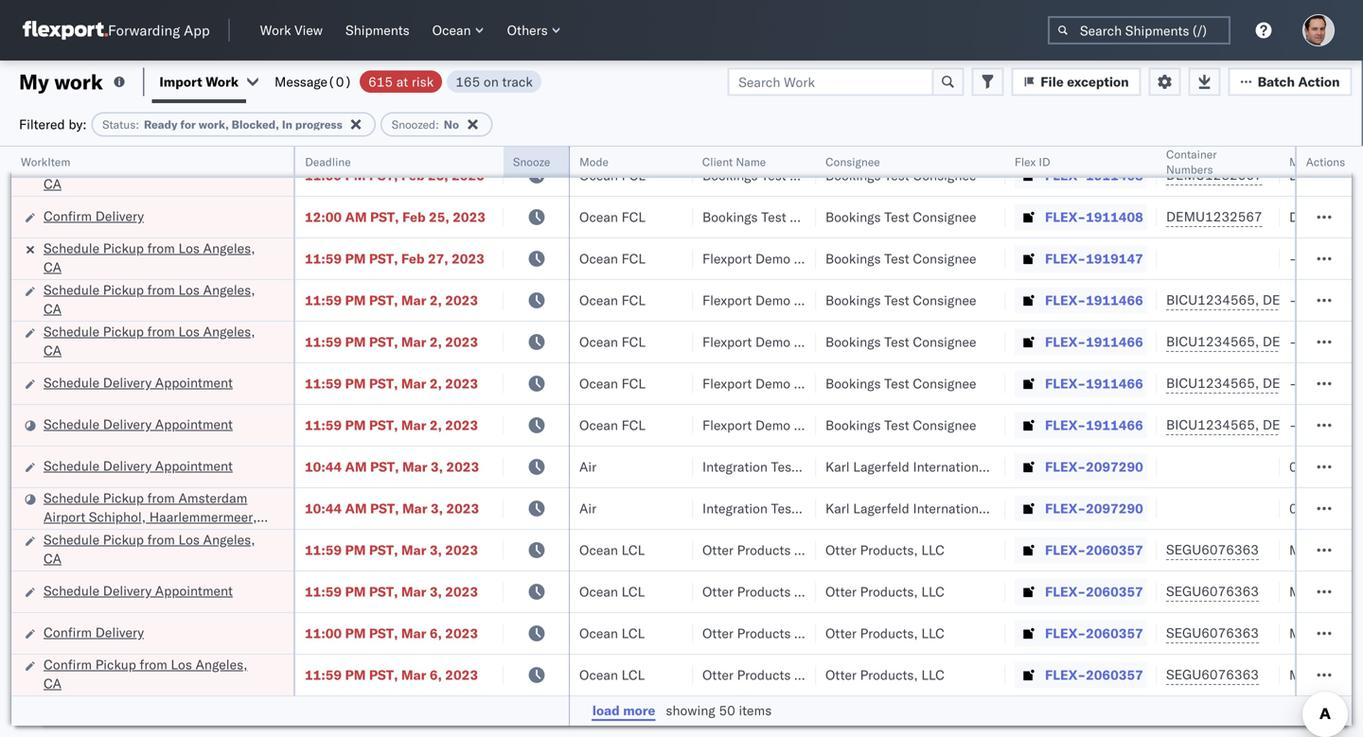Task type: vqa. For each thing, say whether or not it's contained in the screenshot.
'MBL/MAWB N'
yes



Task type: describe. For each thing, give the bounding box(es) containing it.
ca for third 'schedule pickup from los angeles, ca' link from the top of the page
[[44, 342, 62, 359]]

1 lagerfeld from the top
[[854, 459, 910, 475]]

mabltest1 for schedule delivery appointment
[[1290, 584, 1364, 600]]

pickup for 3rd 'schedule pickup from los angeles, ca' link from the bottom of the page
[[103, 282, 144, 298]]

haarlemmermeer,
[[149, 509, 257, 526]]

1 11:59 from the top
[[305, 167, 342, 184]]

schedule pickup from amsterdam airport schiphol, haarlemmermeer, netherlands button
[[44, 489, 269, 545]]

resize handle column header for container numbers
[[1258, 147, 1281, 738]]

filtered by:
[[19, 116, 87, 133]]

2 air from the top
[[580, 501, 597, 517]]

in
[[282, 117, 293, 132]]

11:00 pm pst, mar 6, 2023
[[305, 626, 478, 642]]

schedule pickup from los angeles, ca for 3rd 'schedule pickup from los angeles, ca' link from the bottom of the page
[[44, 282, 255, 317]]

exception
[[1068, 73, 1130, 90]]

12:00
[[305, 209, 342, 225]]

work,
[[199, 117, 229, 132]]

from for third 'schedule pickup from los angeles, ca' link from the top of the page
[[147, 323, 175, 340]]

flex-1919147
[[1046, 251, 1144, 267]]

los for 4th 'schedule pickup from los angeles, ca' link from the top of the page
[[179, 532, 200, 548]]

workitem
[[21, 155, 70, 169]]

1 flex-1911466 from the top
[[1046, 292, 1144, 309]]

action
[[1299, 73, 1341, 90]]

confirm pickup from los angeles, ca link for 11:59 pm pst, mar 6, 2023
[[44, 656, 269, 694]]

mar for confirm delivery 'link' for 11:00 pm pst, mar 6, 2023
[[401, 626, 427, 642]]

no
[[444, 117, 459, 132]]

4 flexport demo consignee from the top
[[703, 376, 858, 392]]

otter products, llc for confirm delivery
[[826, 626, 945, 642]]

1 bicu1234565, demu1232567 from the top
[[1167, 292, 1360, 308]]

11:59 pm pst, mar 6, 2023
[[305, 667, 478, 684]]

4 flexport from the top
[[703, 376, 752, 392]]

load
[[593, 703, 620, 719]]

pickup for schedule pickup from amsterdam airport schiphol, haarlemmermeer, netherlands link
[[103, 490, 144, 507]]

angeles, for 4th 'schedule pickup from los angeles, ca' link from the bottom
[[203, 240, 255, 257]]

status
[[102, 117, 136, 132]]

2 karl lagerfeld international b.v c/o bleckmann from the top
[[826, 501, 1111, 517]]

2 flex-1911466 from the top
[[1046, 334, 1144, 350]]

6 ca from the top
[[44, 676, 62, 692]]

Search Work text field
[[728, 68, 934, 96]]

1 vertical spatial work
[[206, 73, 239, 90]]

11 flex- from the top
[[1046, 584, 1086, 600]]

showing 50 items
[[666, 703, 772, 719]]

1 horizontal spatial work
[[260, 22, 291, 38]]

2 1911466 from the top
[[1086, 334, 1144, 350]]

4 -- from the top
[[1290, 376, 1306, 392]]

11:00
[[305, 626, 342, 642]]

2 appointment from the top
[[155, 416, 233, 433]]

resize handle column header for client name
[[794, 147, 816, 738]]

165 on track
[[456, 73, 533, 90]]

2 b.v from the top
[[994, 501, 1015, 517]]

11:59 pm pst, mar 3, 2023 for schedule pickup from los angeles, ca
[[305, 542, 478, 559]]

5 -- from the top
[[1290, 417, 1306, 434]]

5 pm from the top
[[345, 376, 366, 392]]

confirm delivery button for 11:00 pm pst, mar 6, 2023
[[44, 624, 144, 645]]

from for schedule pickup from amsterdam airport schiphol, haarlemmermeer, netherlands link
[[147, 490, 175, 507]]

message (0)
[[275, 73, 352, 90]]

3 ocean fcl from the top
[[580, 251, 646, 267]]

1 flexport demo consignee from the top
[[703, 251, 858, 267]]

2 11:59 from the top
[[305, 251, 342, 267]]

container
[[1167, 147, 1218, 161]]

flex id button
[[1006, 151, 1138, 170]]

confirm pickup from los angeles, ca button for 11:59 pm pst, mar 6, 2023
[[44, 656, 269, 696]]

schedule pickup from los angeles, ca button for 11:59 pm pst, mar 2, 2023
[[44, 281, 269, 321]]

client name
[[703, 155, 767, 169]]

23,
[[428, 167, 449, 184]]

schedule delivery appointment link for 2nd the schedule delivery appointment button from the top
[[44, 415, 233, 434]]

flex
[[1015, 155, 1037, 169]]

angeles, for 4th 'schedule pickup from los angeles, ca' link from the top of the page
[[203, 532, 255, 548]]

batch action
[[1258, 73, 1341, 90]]

file
[[1041, 73, 1064, 90]]

confirm delivery link for 12:00 am pst, feb 25, 2023
[[44, 207, 144, 226]]

schedule pickup from los angeles, ca for 4th 'schedule pickup from los angeles, ca' link from the bottom
[[44, 240, 255, 276]]

delivery for confirm delivery button associated with 12:00 am pst, feb 25, 2023
[[95, 208, 144, 224]]

lcl for schedule pickup from los angeles, ca
[[622, 542, 645, 559]]

4 pm from the top
[[345, 334, 366, 350]]

others
[[507, 22, 548, 38]]

progress
[[295, 117, 343, 132]]

confirm pickup from los angeles, ca for 11:59 pm pst, feb 23, 2023
[[44, 157, 248, 192]]

schiphol,
[[89, 509, 146, 526]]

3 flexport demo consignee from the top
[[703, 334, 858, 350]]

4 segu6076363 from the top
[[1167, 667, 1260, 683]]

message
[[275, 73, 328, 90]]

1919147
[[1086, 251, 1144, 267]]

forwarding
[[108, 21, 180, 39]]

2 flex- from the top
[[1046, 209, 1086, 225]]

schedule delivery appointment link for 2nd the schedule delivery appointment button from the bottom of the page
[[44, 457, 233, 476]]

segu6076363 for schedule delivery appointment
[[1167, 583, 1260, 600]]

6 schedule from the top
[[44, 458, 100, 475]]

5 schedule from the top
[[44, 416, 100, 433]]

2 schedule delivery appointment from the top
[[44, 416, 233, 433]]

from for 3rd 'schedule pickup from los angeles, ca' link from the bottom of the page
[[147, 282, 175, 298]]

3 schedule pickup from los angeles, ca link from the top
[[44, 323, 269, 360]]

mar for schedule delivery appointment link associated with 2nd the schedule delivery appointment button from the top
[[401, 417, 427, 434]]

products for schedule delivery appointment
[[737, 584, 791, 600]]

9 resize handle column header from the left
[[1330, 147, 1353, 738]]

account for schedule pickup from los angeles, ca
[[835, 542, 885, 559]]

2 schedule pickup from los angeles, ca button from the top
[[44, 323, 269, 362]]

2 demo from the top
[[756, 292, 791, 309]]

1 karl lagerfeld international b.v c/o bleckmann from the top
[[826, 459, 1111, 475]]

2 schedule pickup from los angeles, ca link from the top
[[44, 281, 269, 319]]

2060357 for confirm delivery
[[1086, 626, 1144, 642]]

snoozed
[[392, 117, 436, 132]]

1 flex-2097290 from the top
[[1046, 459, 1144, 475]]

flexport. image
[[23, 21, 108, 40]]

7 pm from the top
[[345, 542, 366, 559]]

confirm delivery for 12:00
[[44, 208, 144, 224]]

4 schedule delivery appointment button from the top
[[44, 582, 233, 603]]

9 pm from the top
[[345, 626, 366, 642]]

3 11:59 pm pst, mar 2, 2023 from the top
[[305, 376, 478, 392]]

615 at risk
[[368, 73, 434, 90]]

ready
[[144, 117, 178, 132]]

am for confirm delivery
[[345, 209, 367, 225]]

account for confirm delivery
[[835, 626, 885, 642]]

11:59 pm pst, feb 23, 2023
[[305, 167, 485, 184]]

mode button
[[570, 151, 674, 170]]

1 schedule delivery appointment from the top
[[44, 375, 233, 391]]

2 10:44 from the top
[[305, 501, 342, 517]]

6 pm from the top
[[345, 417, 366, 434]]

container numbers
[[1167, 147, 1218, 177]]

mbl/mawb n button
[[1281, 151, 1364, 170]]

3 schedule from the top
[[44, 323, 100, 340]]

2 bicu1234565, demu1232567 from the top
[[1167, 333, 1360, 350]]

5 ocean fcl from the top
[[580, 334, 646, 350]]

schedule pickup from los angeles, ca button for 11:59 pm pst, mar 3, 2023
[[44, 531, 269, 571]]

ocean lcl for schedule delivery appointment
[[580, 584, 645, 600]]

blocked,
[[232, 117, 279, 132]]

1911466 for 3rd 'schedule pickup from los angeles, ca' link from the bottom of the page
[[1086, 292, 1144, 309]]

los for 4th 'schedule pickup from los angeles, ca' link from the bottom
[[179, 240, 200, 257]]

1 2, from the top
[[430, 292, 442, 309]]

1 fcl from the top
[[622, 167, 646, 184]]

1 c/o from the top
[[1018, 459, 1041, 475]]

at
[[397, 73, 408, 90]]

4 products from the top
[[737, 667, 791, 684]]

8 11:59 from the top
[[305, 584, 342, 600]]

6 resize handle column header from the left
[[983, 147, 1006, 738]]

2 2097290 from the top
[[1086, 501, 1144, 517]]

3 pm from the top
[[345, 292, 366, 309]]

3 schedule delivery appointment from the top
[[44, 458, 233, 475]]

1911466 for schedule delivery appointment link associated with 1st the schedule delivery appointment button from the top
[[1086, 376, 1144, 392]]

flex id
[[1015, 155, 1051, 169]]

client
[[703, 155, 733, 169]]

ca for 3rd 'schedule pickup from los angeles, ca' link from the bottom of the page
[[44, 301, 62, 317]]

9 flex- from the top
[[1046, 501, 1086, 517]]

load more button
[[592, 702, 657, 721]]

confirm delivery button for 12:00 am pst, feb 25, 2023
[[44, 207, 144, 228]]

4 account from the top
[[835, 667, 885, 684]]

3 -- from the top
[[1290, 334, 1306, 350]]

mar for 3rd 'schedule pickup from los angeles, ca' link from the bottom of the page
[[401, 292, 427, 309]]

2 flex-2097290 from the top
[[1046, 501, 1144, 517]]

schedule pickup from amsterdam airport schiphol, haarlemmermeer, netherlands
[[44, 490, 257, 545]]

4 products, from the top
[[861, 667, 918, 684]]

9 schedule from the top
[[44, 583, 100, 600]]

products, for schedule pickup from los angeles, ca
[[861, 542, 918, 559]]

8 flex- from the top
[[1046, 459, 1086, 475]]

4 bicu1234565, demu1232567 from the top
[[1167, 417, 1360, 433]]

mar for schedule delivery appointment link related to 2nd the schedule delivery appointment button from the bottom of the page
[[403, 459, 428, 475]]

deadline button
[[296, 151, 485, 170]]

products for confirm delivery
[[737, 626, 791, 642]]

1 demo from the top
[[756, 251, 791, 267]]

4 bicu1234565, from the top
[[1167, 417, 1260, 433]]

work view
[[260, 22, 323, 38]]

app
[[184, 21, 210, 39]]

confirm delivery link for 11:00 pm pst, mar 6, 2023
[[44, 624, 144, 643]]

work view link
[[253, 18, 331, 43]]

container numbers button
[[1157, 143, 1262, 177]]

3 bicu1234565, demu1232567 from the top
[[1167, 375, 1360, 392]]

2 lagerfeld from the top
[[854, 501, 910, 517]]

Search Shipments (/) text field
[[1048, 16, 1231, 45]]

resize handle column header for workitem
[[271, 147, 294, 738]]

2060357 for schedule delivery appointment
[[1086, 584, 1144, 600]]

risk
[[412, 73, 434, 90]]

7 fcl from the top
[[622, 417, 646, 434]]

schedule delivery appointment link for 1st the schedule delivery appointment button from the bottom
[[44, 582, 233, 601]]

6 11:59 from the top
[[305, 417, 342, 434]]

1 confirm from the top
[[44, 157, 92, 173]]

amsterdam
[[179, 490, 248, 507]]

4 otter products - test account from the top
[[703, 667, 885, 684]]

2 karl from the top
[[826, 501, 850, 517]]

3 am from the top
[[345, 501, 367, 517]]

3 resize handle column header from the left
[[547, 147, 570, 738]]

2060357 for schedule pickup from los angeles, ca
[[1086, 542, 1144, 559]]

otter products, llc for schedule delivery appointment
[[826, 584, 945, 600]]

50
[[719, 703, 736, 719]]

import work button
[[159, 73, 239, 90]]

pickup for 4th 'schedule pickup from los angeles, ca' link from the top of the page
[[103, 532, 144, 548]]

my work
[[19, 69, 103, 95]]

track
[[502, 73, 533, 90]]

2 confirm from the top
[[44, 208, 92, 224]]

6 fcl from the top
[[622, 376, 646, 392]]

more
[[623, 703, 656, 719]]

27,
[[428, 251, 449, 267]]

1911408 for 11:59 pm pst, feb 23, 2023
[[1086, 167, 1144, 184]]

demo123 for 11:59 pm pst, feb 23, 2023
[[1290, 167, 1354, 184]]

8 schedule from the top
[[44, 532, 100, 548]]

name
[[736, 155, 767, 169]]

flex-2060357 for schedule delivery appointment
[[1046, 584, 1144, 600]]

client name button
[[693, 151, 797, 170]]

by:
[[68, 116, 87, 133]]

3 11:59 from the top
[[305, 292, 342, 309]]

6, for 11:00 pm pst, mar 6, 2023
[[430, 626, 442, 642]]

5 flexport demo consignee from the top
[[703, 417, 858, 434]]

3 fcl from the top
[[622, 251, 646, 267]]

resize handle column header for mode
[[671, 147, 693, 738]]

account for schedule delivery appointment
[[835, 584, 885, 600]]

work
[[54, 69, 103, 95]]

forwarding app link
[[23, 21, 210, 40]]

mabltest1 for schedule pickup from los angeles, ca
[[1290, 542, 1364, 559]]

mar for 1st the schedule delivery appointment button from the bottom's schedule delivery appointment link
[[401, 584, 427, 600]]

file exception
[[1041, 73, 1130, 90]]

2 bleckmann from the top
[[1044, 501, 1111, 517]]

1 pm from the top
[[345, 167, 366, 184]]

import
[[159, 73, 202, 90]]



Task type: locate. For each thing, give the bounding box(es) containing it.
11:59 pm pst, feb 27, 2023
[[305, 251, 485, 267]]

2 2, from the top
[[430, 334, 442, 350]]

1 vertical spatial 11:59 pm pst, mar 3, 2023
[[305, 584, 478, 600]]

1 vertical spatial karl
[[826, 501, 850, 517]]

products for schedule pickup from los angeles, ca
[[737, 542, 791, 559]]

1 vertical spatial confirm pickup from los angeles, ca link
[[44, 656, 269, 694]]

flex-1919147 button
[[1015, 246, 1148, 272], [1015, 246, 1148, 272]]

numbers
[[1167, 162, 1214, 177]]

1 vertical spatial confirm pickup from los angeles, ca button
[[44, 656, 269, 696]]

delivery for 1st the schedule delivery appointment button from the top
[[103, 375, 152, 391]]

4 2060357 from the top
[[1086, 667, 1144, 684]]

0 vertical spatial confirm delivery link
[[44, 207, 144, 226]]

0 vertical spatial 2097290
[[1086, 459, 1144, 475]]

3 appointment from the top
[[155, 458, 233, 475]]

flex-1911408 right flex
[[1046, 167, 1144, 184]]

2097290
[[1086, 459, 1144, 475], [1086, 501, 1144, 517]]

3,
[[431, 459, 443, 475], [431, 501, 443, 517], [430, 542, 442, 559], [430, 584, 442, 600]]

airport
[[44, 509, 86, 526]]

2 c/o from the top
[[1018, 501, 1041, 517]]

0 vertical spatial flex-2097290
[[1046, 459, 1144, 475]]

1 vertical spatial feb
[[403, 209, 426, 225]]

resize handle column header for deadline
[[481, 147, 504, 738]]

2 am from the top
[[345, 459, 367, 475]]

schedule
[[44, 240, 100, 257], [44, 282, 100, 298], [44, 323, 100, 340], [44, 375, 100, 391], [44, 416, 100, 433], [44, 458, 100, 475], [44, 490, 100, 507], [44, 532, 100, 548], [44, 583, 100, 600]]

4 fcl from the top
[[622, 292, 646, 309]]

karl lagerfeld international b.v c/o bleckmann
[[826, 459, 1111, 475], [826, 501, 1111, 517]]

1 vertical spatial confirm pickup from los angeles, ca
[[44, 657, 248, 692]]

2 confirm pickup from los angeles, ca button from the top
[[44, 656, 269, 696]]

1 vertical spatial lagerfeld
[[854, 501, 910, 517]]

3 schedule pickup from los angeles, ca button from the top
[[44, 531, 269, 571]]

2060357
[[1086, 542, 1144, 559], [1086, 584, 1144, 600], [1086, 626, 1144, 642], [1086, 667, 1144, 684]]

schedule delivery appointment link
[[44, 374, 233, 393], [44, 415, 233, 434], [44, 457, 233, 476], [44, 582, 233, 601]]

2 account from the top
[[835, 584, 885, 600]]

angeles,
[[196, 157, 248, 173], [203, 240, 255, 257], [203, 282, 255, 298], [203, 323, 255, 340], [203, 532, 255, 548], [196, 657, 248, 673]]

showing
[[666, 703, 716, 719]]

mar for schedule delivery appointment link associated with 1st the schedule delivery appointment button from the top
[[401, 376, 427, 392]]

5 resize handle column header from the left
[[794, 147, 816, 738]]

1 vertical spatial 2097290
[[1086, 501, 1144, 517]]

0 vertical spatial feb
[[401, 167, 425, 184]]

lcl
[[622, 542, 645, 559], [622, 584, 645, 600], [622, 626, 645, 642], [622, 667, 645, 684]]

demo123 down mbl/mawb
[[1290, 209, 1354, 225]]

segu6076363
[[1167, 542, 1260, 558], [1167, 583, 1260, 600], [1167, 625, 1260, 642], [1167, 667, 1260, 683]]

id
[[1040, 155, 1051, 169]]

ocean button
[[425, 18, 492, 43]]

1 vertical spatial am
[[345, 459, 367, 475]]

bicu1234565,
[[1167, 292, 1260, 308], [1167, 333, 1260, 350], [1167, 375, 1260, 392], [1167, 417, 1260, 433]]

bookings test consignee
[[703, 167, 854, 184], [826, 167, 977, 184], [703, 209, 854, 225], [826, 209, 977, 225], [826, 251, 977, 267], [826, 292, 977, 309], [826, 334, 977, 350], [826, 376, 977, 392], [826, 417, 977, 434]]

mbl/mawb n
[[1290, 155, 1364, 169]]

6 ocean fcl from the top
[[580, 376, 646, 392]]

confirm pickup from los angeles, ca button for 11:59 pm pst, feb 23, 2023
[[44, 156, 269, 196]]

from
[[140, 157, 167, 173], [147, 240, 175, 257], [147, 282, 175, 298], [147, 323, 175, 340], [147, 490, 175, 507], [147, 532, 175, 548], [140, 657, 167, 673]]

1 b.v from the top
[[994, 459, 1015, 475]]

11:59 pm pst, mar 3, 2023 for schedule delivery appointment
[[305, 584, 478, 600]]

0 vertical spatial 11:59 pm pst, mar 3, 2023
[[305, 542, 478, 559]]

1 6, from the top
[[430, 626, 442, 642]]

074927924
[[1290, 459, 1364, 475], [1290, 501, 1364, 517]]

6,
[[430, 626, 442, 642], [430, 667, 442, 684]]

feb for 23,
[[401, 167, 425, 184]]

batch action button
[[1229, 68, 1353, 96]]

consignee inside button
[[826, 155, 880, 169]]

0 vertical spatial 074927924
[[1290, 459, 1364, 475]]

karl
[[826, 459, 850, 475], [826, 501, 850, 517]]

0 vertical spatial confirm pickup from los angeles, ca button
[[44, 156, 269, 196]]

1 vertical spatial 1911408
[[1086, 209, 1144, 225]]

1 products, from the top
[[861, 542, 918, 559]]

5 demo from the top
[[756, 417, 791, 434]]

2 flexport demo consignee from the top
[[703, 292, 858, 309]]

165
[[456, 73, 480, 90]]

pst,
[[369, 167, 398, 184], [370, 209, 399, 225], [369, 251, 398, 267], [369, 292, 398, 309], [369, 334, 398, 350], [369, 376, 398, 392], [369, 417, 398, 434], [370, 459, 399, 475], [370, 501, 399, 517], [369, 542, 398, 559], [369, 584, 398, 600], [369, 626, 398, 642], [369, 667, 398, 684]]

0 vertical spatial am
[[345, 209, 367, 225]]

: left no
[[436, 117, 439, 132]]

otter products, llc for schedule pickup from los angeles, ca
[[826, 542, 945, 559]]

5 flex- from the top
[[1046, 334, 1086, 350]]

1 vertical spatial b.v
[[994, 501, 1015, 517]]

9 11:59 from the top
[[305, 667, 342, 684]]

1 confirm pickup from los angeles, ca button from the top
[[44, 156, 269, 196]]

confirm delivery for 11:00
[[44, 625, 144, 641]]

pickup inside the schedule pickup from amsterdam airport schiphol, haarlemmermeer, netherlands
[[103, 490, 144, 507]]

los for 3rd 'schedule pickup from los angeles, ca' link from the bottom of the page
[[179, 282, 200, 298]]

2 schedule delivery appointment link from the top
[[44, 415, 233, 434]]

7 resize handle column header from the left
[[1135, 147, 1157, 738]]

otter products - test account for schedule delivery appointment
[[703, 584, 885, 600]]

1 vertical spatial confirm delivery link
[[44, 624, 144, 643]]

schedule delivery appointment link for 1st the schedule delivery appointment button from the top
[[44, 374, 233, 393]]

1 llc from the top
[[922, 542, 945, 559]]

mar for 4th 'schedule pickup from los angeles, ca' link from the top of the page
[[401, 542, 427, 559]]

2 vertical spatial schedule pickup from los angeles, ca button
[[44, 531, 269, 571]]

1 schedule delivery appointment link from the top
[[44, 374, 233, 393]]

1 1911466 from the top
[[1086, 292, 1144, 309]]

feb for 25,
[[403, 209, 426, 225]]

0 vertical spatial confirm delivery button
[[44, 207, 144, 228]]

2 2060357 from the top
[[1086, 584, 1144, 600]]

2 confirm pickup from los angeles, ca from the top
[[44, 657, 248, 692]]

10:44
[[305, 459, 342, 475], [305, 501, 342, 517]]

: for status
[[136, 117, 139, 132]]

1 vertical spatial 074927924
[[1290, 501, 1364, 517]]

6, for 11:59 pm pst, mar 6, 2023
[[430, 667, 442, 684]]

7 ocean fcl from the top
[[580, 417, 646, 434]]

flex-
[[1046, 167, 1086, 184], [1046, 209, 1086, 225], [1046, 251, 1086, 267], [1046, 292, 1086, 309], [1046, 334, 1086, 350], [1046, 376, 1086, 392], [1046, 417, 1086, 434], [1046, 459, 1086, 475], [1046, 501, 1086, 517], [1046, 542, 1086, 559], [1046, 584, 1086, 600], [1046, 626, 1086, 642], [1046, 667, 1086, 684]]

file exception button
[[1012, 68, 1142, 96], [1012, 68, 1142, 96]]

schedule delivery appointment button
[[44, 374, 233, 394], [44, 415, 233, 436], [44, 457, 233, 478], [44, 582, 233, 603]]

feb left 23,
[[401, 167, 425, 184]]

import work
[[159, 73, 239, 90]]

1 10:44 from the top
[[305, 459, 342, 475]]

delivery for 1st the schedule delivery appointment button from the bottom
[[103, 583, 152, 600]]

delivery for confirm delivery button related to 11:00 pm pst, mar 6, 2023
[[95, 625, 144, 641]]

confirm pickup from los angeles, ca for 11:59 pm pst, mar 6, 2023
[[44, 657, 248, 692]]

otter products - test account for schedule pickup from los angeles, ca
[[703, 542, 885, 559]]

3 otter products - test account from the top
[[703, 626, 885, 642]]

delivery
[[95, 208, 144, 224], [103, 375, 152, 391], [103, 416, 152, 433], [103, 458, 152, 475], [103, 583, 152, 600], [95, 625, 144, 641]]

1 vertical spatial confirm delivery button
[[44, 624, 144, 645]]

1 flexport from the top
[[703, 251, 752, 267]]

1 vertical spatial international
[[913, 501, 990, 517]]

1 -- from the top
[[1290, 251, 1306, 267]]

schedule pickup from amsterdam airport schiphol, haarlemmermeer, netherlands link
[[44, 489, 269, 545]]

am
[[345, 209, 367, 225], [345, 459, 367, 475], [345, 501, 367, 517]]

confirm delivery link
[[44, 207, 144, 226], [44, 624, 144, 643]]

3 demo from the top
[[756, 334, 791, 350]]

2 schedule pickup from los angeles, ca from the top
[[44, 282, 255, 317]]

4 ocean fcl from the top
[[580, 292, 646, 309]]

forwarding app
[[108, 21, 210, 39]]

2 llc from the top
[[922, 584, 945, 600]]

schedule inside the schedule pickup from amsterdam airport schiphol, haarlemmermeer, netherlands
[[44, 490, 100, 507]]

1 vertical spatial air
[[580, 501, 597, 517]]

ocean inside button
[[433, 22, 471, 38]]

1911466 for schedule delivery appointment link associated with 2nd the schedule delivery appointment button from the top
[[1086, 417, 1144, 434]]

feb left 27,
[[401, 251, 425, 267]]

0 horizontal spatial :
[[136, 117, 139, 132]]

bicu1234565, demu1232567
[[1167, 292, 1360, 308], [1167, 333, 1360, 350], [1167, 375, 1360, 392], [1167, 417, 1360, 433]]

mabltest1 for confirm delivery
[[1290, 626, 1364, 642]]

5 flexport from the top
[[703, 417, 752, 434]]

1 horizontal spatial :
[[436, 117, 439, 132]]

11:59 pm pst, mar 2, 2023
[[305, 292, 478, 309], [305, 334, 478, 350], [305, 376, 478, 392], [305, 417, 478, 434]]

air
[[580, 459, 597, 475], [580, 501, 597, 517]]

3 flex- from the top
[[1046, 251, 1086, 267]]

flex-1911408 for 12:00 am pst, feb 25, 2023
[[1046, 209, 1144, 225]]

1 flex-2060357 from the top
[[1046, 542, 1144, 559]]

4 appointment from the top
[[155, 583, 233, 600]]

delivery for 2nd the schedule delivery appointment button from the top
[[103, 416, 152, 433]]

schedule pickup from los angeles, ca for 4th 'schedule pickup from los angeles, ca' link from the top of the page
[[44, 532, 255, 567]]

llc for schedule delivery appointment
[[922, 584, 945, 600]]

angeles, for third 'schedule pickup from los angeles, ca' link from the top of the page
[[203, 323, 255, 340]]

1 otter products - test account from the top
[[703, 542, 885, 559]]

flexport
[[703, 251, 752, 267], [703, 292, 752, 309], [703, 334, 752, 350], [703, 376, 752, 392], [703, 417, 752, 434]]

0 vertical spatial international
[[913, 459, 990, 475]]

3 flex-1911466 from the top
[[1046, 376, 1144, 392]]

4 mabltest1 from the top
[[1290, 667, 1364, 684]]

0 vertical spatial air
[[580, 459, 597, 475]]

0 vertical spatial confirm delivery
[[44, 208, 144, 224]]

2 ocean fcl from the top
[[580, 209, 646, 225]]

segu6076363 for schedule pickup from los angeles, ca
[[1167, 542, 1260, 558]]

0 vertical spatial b.v
[[994, 459, 1015, 475]]

6 flex- from the top
[[1046, 376, 1086, 392]]

flex-2060357 for schedule pickup from los angeles, ca
[[1046, 542, 1144, 559]]

2 ocean lcl from the top
[[580, 584, 645, 600]]

1 vertical spatial 10:44 am pst, mar 3, 2023
[[305, 501, 479, 517]]

1 vertical spatial c/o
[[1018, 501, 1041, 517]]

confirm pickup from los angeles, ca link
[[44, 156, 269, 194], [44, 656, 269, 694]]

1 schedule delivery appointment button from the top
[[44, 374, 233, 394]]

demo123
[[1290, 167, 1354, 184], [1290, 209, 1354, 225]]

1911408
[[1086, 167, 1144, 184], [1086, 209, 1144, 225]]

status : ready for work, blocked, in progress
[[102, 117, 343, 132]]

3 2, from the top
[[430, 376, 442, 392]]

10:44 am pst, mar 3, 2023
[[305, 459, 479, 475], [305, 501, 479, 517]]

others button
[[500, 18, 569, 43]]

1 resize handle column header from the left
[[271, 147, 294, 738]]

3 schedule delivery appointment link from the top
[[44, 457, 233, 476]]

ocean lcl for confirm delivery
[[580, 626, 645, 642]]

0 vertical spatial bleckmann
[[1044, 459, 1111, 475]]

4 flex-2060357 from the top
[[1046, 667, 1144, 684]]

25,
[[429, 209, 450, 225]]

feb left the 25,
[[403, 209, 426, 225]]

llc for schedule pickup from los angeles, ca
[[922, 542, 945, 559]]

otter products, llc
[[826, 542, 945, 559], [826, 584, 945, 600], [826, 626, 945, 642], [826, 667, 945, 684]]

1 vertical spatial 6,
[[430, 667, 442, 684]]

2 international from the top
[[913, 501, 990, 517]]

1 2060357 from the top
[[1086, 542, 1144, 559]]

: for snoozed
[[436, 117, 439, 132]]

products, for confirm delivery
[[861, 626, 918, 642]]

angeles, for 3rd 'schedule pickup from los angeles, ca' link from the bottom of the page
[[203, 282, 255, 298]]

n
[[1359, 155, 1364, 169]]

am for schedule delivery appointment
[[345, 459, 367, 475]]

1 10:44 am pst, mar 3, 2023 from the top
[[305, 459, 479, 475]]

1911408 right id
[[1086, 167, 1144, 184]]

work right import
[[206, 73, 239, 90]]

snooze
[[513, 155, 551, 169]]

flex-2060357 for confirm delivery
[[1046, 626, 1144, 642]]

confirm pickup from los angeles, ca link for 11:59 pm pst, feb 23, 2023
[[44, 156, 269, 194]]

lcl for schedule delivery appointment
[[622, 584, 645, 600]]

flex-1911408
[[1046, 167, 1144, 184], [1046, 209, 1144, 225]]

lcl for confirm delivery
[[622, 626, 645, 642]]

1 products from the top
[[737, 542, 791, 559]]

0 vertical spatial confirm pickup from los angeles, ca
[[44, 157, 248, 192]]

2 fcl from the top
[[622, 209, 646, 225]]

deadline
[[305, 155, 351, 169]]

otter products - test account for confirm delivery
[[703, 626, 885, 642]]

10 pm from the top
[[345, 667, 366, 684]]

0 vertical spatial work
[[260, 22, 291, 38]]

0 horizontal spatial work
[[206, 73, 239, 90]]

1 bicu1234565, from the top
[[1167, 292, 1260, 308]]

otter
[[703, 542, 734, 559], [826, 542, 857, 559], [703, 584, 734, 600], [826, 584, 857, 600], [703, 626, 734, 642], [826, 626, 857, 642], [703, 667, 734, 684], [826, 667, 857, 684]]

confirm
[[44, 157, 92, 173], [44, 208, 92, 224], [44, 625, 92, 641], [44, 657, 92, 673]]

2 vertical spatial am
[[345, 501, 367, 517]]

1 segu6076363 from the top
[[1167, 542, 1260, 558]]

mbl/mawb
[[1290, 155, 1356, 169]]

3 bicu1234565, from the top
[[1167, 375, 1260, 392]]

work left view
[[260, 22, 291, 38]]

: left 'ready'
[[136, 117, 139, 132]]

los for third 'schedule pickup from los angeles, ca' link from the top of the page
[[179, 323, 200, 340]]

1911408 up 1919147
[[1086, 209, 1144, 225]]

1 vertical spatial flex-2097290
[[1046, 501, 1144, 517]]

12:00 am pst, feb 25, 2023
[[305, 209, 486, 225]]

ca for 4th 'schedule pickup from los angeles, ca' link from the top of the page
[[44, 551, 62, 567]]

2 bicu1234565, from the top
[[1167, 333, 1260, 350]]

(0)
[[328, 73, 352, 90]]

0 vertical spatial karl lagerfeld international b.v c/o bleckmann
[[826, 459, 1111, 475]]

0 vertical spatial 6,
[[430, 626, 442, 642]]

0 vertical spatial flex-1911408
[[1046, 167, 1144, 184]]

resize handle column header for flex id
[[1135, 147, 1157, 738]]

ocean
[[433, 22, 471, 38], [580, 167, 618, 184], [580, 209, 618, 225], [580, 251, 618, 267], [580, 292, 618, 309], [580, 334, 618, 350], [580, 376, 618, 392], [580, 417, 618, 434], [580, 542, 618, 559], [580, 584, 618, 600], [580, 626, 618, 642], [580, 667, 618, 684]]

1 vertical spatial demo123
[[1290, 209, 1354, 225]]

pickup for 4th 'schedule pickup from los angeles, ca' link from the bottom
[[103, 240, 144, 257]]

0 vertical spatial lagerfeld
[[854, 459, 910, 475]]

3 llc from the top
[[922, 626, 945, 642]]

0 vertical spatial 10:44 am pst, mar 3, 2023
[[305, 459, 479, 475]]

4 confirm from the top
[[44, 657, 92, 673]]

1 074927924 from the top
[[1290, 459, 1364, 475]]

test
[[762, 167, 787, 184], [885, 167, 910, 184], [762, 209, 787, 225], [885, 209, 910, 225], [885, 251, 910, 267], [885, 292, 910, 309], [885, 334, 910, 350], [885, 376, 910, 392], [885, 417, 910, 434], [806, 542, 831, 559], [806, 584, 831, 600], [806, 626, 831, 642], [806, 667, 831, 684]]

2 074927924 from the top
[[1290, 501, 1364, 517]]

6, up 11:59 pm pst, mar 6, 2023
[[430, 626, 442, 642]]

products
[[737, 542, 791, 559], [737, 584, 791, 600], [737, 626, 791, 642], [737, 667, 791, 684]]

2 6, from the top
[[430, 667, 442, 684]]

actions
[[1307, 155, 1346, 169]]

products, for schedule delivery appointment
[[861, 584, 918, 600]]

ca for 4th 'schedule pickup from los angeles, ca' link from the bottom
[[44, 259, 62, 276]]

for
[[180, 117, 196, 132]]

resize handle column header
[[271, 147, 294, 738], [481, 147, 504, 738], [547, 147, 570, 738], [671, 147, 693, 738], [794, 147, 816, 738], [983, 147, 1006, 738], [1135, 147, 1157, 738], [1258, 147, 1281, 738], [1330, 147, 1353, 738]]

1 ocean fcl from the top
[[580, 167, 646, 184]]

0 vertical spatial karl
[[826, 459, 850, 475]]

1 flex- from the top
[[1046, 167, 1086, 184]]

filtered
[[19, 116, 65, 133]]

2 10:44 am pst, mar 3, 2023 from the top
[[305, 501, 479, 517]]

from inside the schedule pickup from amsterdam airport schiphol, haarlemmermeer, netherlands
[[147, 490, 175, 507]]

b.v
[[994, 459, 1015, 475], [994, 501, 1015, 517]]

0 vertical spatial 1911408
[[1086, 167, 1144, 184]]

1 vertical spatial karl lagerfeld international b.v c/o bleckmann
[[826, 501, 1111, 517]]

1 vertical spatial 10:44
[[305, 501, 342, 517]]

2 schedule delivery appointment button from the top
[[44, 415, 233, 436]]

from for 4th 'schedule pickup from los angeles, ca' link from the bottom
[[147, 240, 175, 257]]

5 11:59 from the top
[[305, 376, 342, 392]]

mode
[[580, 155, 609, 169]]

6, down 11:00 pm pst, mar 6, 2023
[[430, 667, 442, 684]]

schedule delivery appointment
[[44, 375, 233, 391], [44, 416, 233, 433], [44, 458, 233, 475], [44, 583, 233, 600]]

from for 4th 'schedule pickup from los angeles, ca' link from the top of the page
[[147, 532, 175, 548]]

2,
[[430, 292, 442, 309], [430, 334, 442, 350], [430, 376, 442, 392], [430, 417, 442, 434]]

3 ca from the top
[[44, 301, 62, 317]]

ocean lcl for schedule pickup from los angeles, ca
[[580, 542, 645, 559]]

7 11:59 from the top
[[305, 542, 342, 559]]

2 flex-1911408 from the top
[[1046, 209, 1144, 225]]

0 vertical spatial 10:44
[[305, 459, 342, 475]]

2 vertical spatial feb
[[401, 251, 425, 267]]

1 lcl from the top
[[622, 542, 645, 559]]

snoozed : no
[[392, 117, 459, 132]]

4 schedule delivery appointment from the top
[[44, 583, 233, 600]]

flex-1911408 for 11:59 pm pst, feb 23, 2023
[[1046, 167, 1144, 184]]

4 2, from the top
[[430, 417, 442, 434]]

flex-1911408 up flex-1919147
[[1046, 209, 1144, 225]]

615
[[368, 73, 393, 90]]

0 vertical spatial confirm pickup from los angeles, ca link
[[44, 156, 269, 194]]

2 otter products - test account from the top
[[703, 584, 885, 600]]

0 vertical spatial demo123
[[1290, 167, 1354, 184]]

-
[[1290, 251, 1298, 267], [1298, 251, 1306, 267], [1290, 292, 1298, 309], [1298, 292, 1306, 309], [1290, 334, 1298, 350], [1298, 334, 1306, 350], [1290, 376, 1298, 392], [1298, 376, 1306, 392], [1290, 417, 1298, 434], [1298, 417, 1306, 434], [795, 542, 803, 559], [795, 584, 803, 600], [795, 626, 803, 642], [795, 667, 803, 684]]

confirm delivery button
[[44, 207, 144, 228], [44, 624, 144, 645]]

feb for 27,
[[401, 251, 425, 267]]

3 2060357 from the top
[[1086, 626, 1144, 642]]

demo123 for 12:00 am pst, feb 25, 2023
[[1290, 209, 1354, 225]]

0 vertical spatial c/o
[[1018, 459, 1041, 475]]

items
[[739, 703, 772, 719]]

1 vertical spatial schedule pickup from los angeles, ca button
[[44, 323, 269, 362]]

1 vertical spatial flex-1911408
[[1046, 209, 1144, 225]]

4 ocean lcl from the top
[[580, 667, 645, 684]]

load more
[[593, 703, 656, 719]]

my
[[19, 69, 49, 95]]

batch
[[1258, 73, 1296, 90]]

consignee button
[[816, 151, 987, 170]]

0 vertical spatial schedule pickup from los angeles, ca button
[[44, 281, 269, 321]]

1 bleckmann from the top
[[1044, 459, 1111, 475]]

workitem button
[[11, 151, 275, 170]]

schedule pickup from los angeles, ca for third 'schedule pickup from los angeles, ca' link from the top of the page
[[44, 323, 255, 359]]

delivery for 2nd the schedule delivery appointment button from the bottom of the page
[[103, 458, 152, 475]]

shipments link
[[338, 18, 417, 43]]

1 vertical spatial bleckmann
[[1044, 501, 1111, 517]]

2023
[[452, 167, 485, 184], [453, 209, 486, 225], [452, 251, 485, 267], [445, 292, 478, 309], [445, 334, 478, 350], [445, 376, 478, 392], [445, 417, 478, 434], [446, 459, 479, 475], [446, 501, 479, 517], [445, 542, 478, 559], [445, 584, 478, 600], [445, 626, 478, 642], [445, 667, 478, 684]]

1911466
[[1086, 292, 1144, 309], [1086, 334, 1144, 350], [1086, 376, 1144, 392], [1086, 417, 1144, 434]]

1 : from the left
[[136, 117, 139, 132]]

pickup for third 'schedule pickup from los angeles, ca' link from the top of the page
[[103, 323, 144, 340]]

confirm pickup from los angeles, ca
[[44, 157, 248, 192], [44, 657, 248, 692]]

7 flex- from the top
[[1046, 417, 1086, 434]]

1 vertical spatial confirm delivery
[[44, 625, 144, 641]]

on
[[484, 73, 499, 90]]

1 confirm delivery link from the top
[[44, 207, 144, 226]]

3 segu6076363 from the top
[[1167, 625, 1260, 642]]

demo123 left n
[[1290, 167, 1354, 184]]



